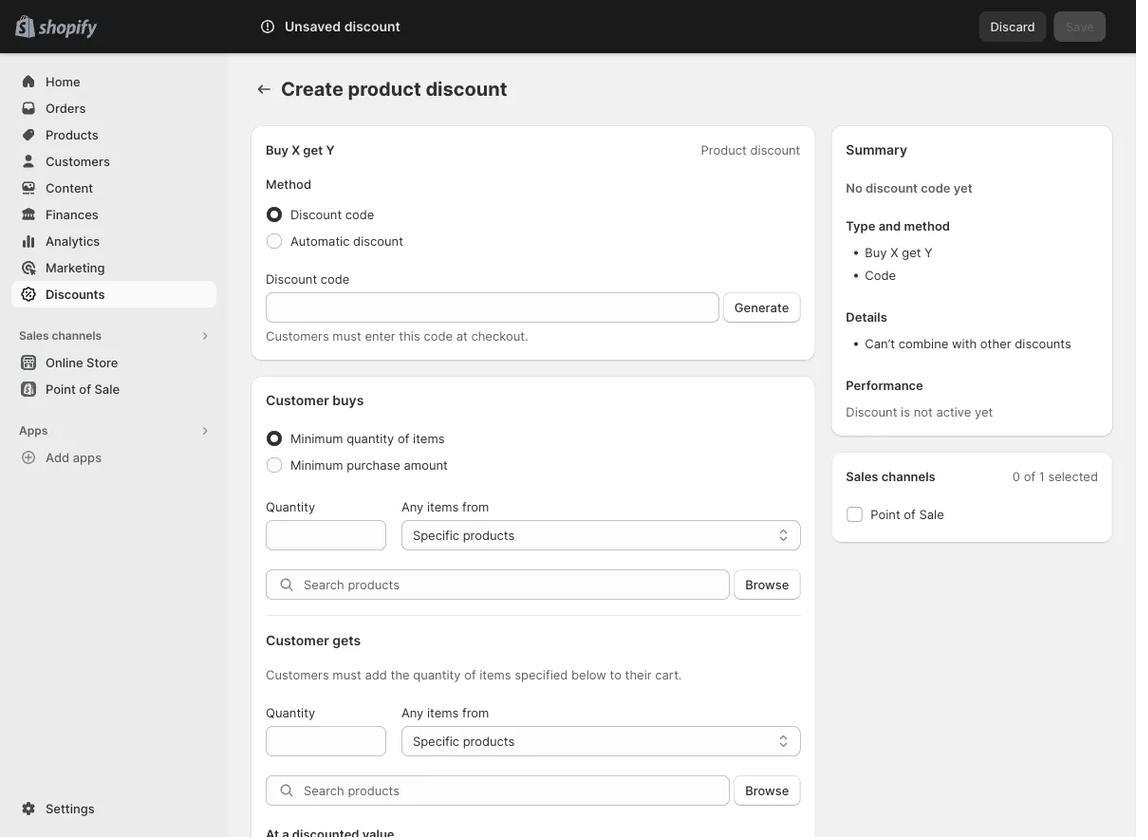 Task type: locate. For each thing, give the bounding box(es) containing it.
0 vertical spatial sale
[[94, 382, 120, 397]]

2 browse from the top
[[746, 784, 790, 798]]

1 minimum from the top
[[291, 431, 343, 446]]

0 of 1 selected
[[1013, 469, 1099, 484]]

1 vertical spatial get
[[903, 245, 922, 260]]

buy for buy x get y code
[[866, 245, 888, 260]]

1 customer from the top
[[266, 393, 329, 409]]

customers for customers
[[46, 154, 110, 169]]

browse button
[[734, 570, 801, 600], [734, 776, 801, 806]]

1 vertical spatial discount
[[266, 272, 317, 286]]

1 vertical spatial sales channels
[[847, 469, 936, 484]]

x
[[292, 142, 300, 157], [891, 245, 899, 260]]

marketing
[[46, 260, 105, 275]]

1 vertical spatial point of sale
[[871, 507, 945, 522]]

1 must from the top
[[333, 329, 362, 343]]

quantity up quantity text field
[[266, 500, 316, 514]]

1 horizontal spatial x
[[891, 245, 899, 260]]

selected
[[1049, 469, 1099, 484]]

customers up "customer buys"
[[266, 329, 329, 343]]

below
[[572, 668, 607, 682]]

items down customers must add the quantity of items specified below to their cart.
[[427, 706, 459, 720]]

discount for no discount code yet
[[866, 180, 919, 195]]

specific products down customers must add the quantity of items specified below to their cart.
[[413, 734, 515, 749]]

customer left "buys"
[[266, 393, 329, 409]]

any
[[402, 500, 424, 514], [402, 706, 424, 720]]

buy x get y code
[[866, 245, 933, 283]]

discount for unsaved discount
[[344, 19, 401, 35]]

0 vertical spatial any items from
[[402, 500, 490, 514]]

any down the
[[402, 706, 424, 720]]

content link
[[11, 175, 217, 201]]

sales channels up online on the left top of page
[[19, 329, 102, 343]]

2 specific products from the top
[[413, 734, 515, 749]]

0 horizontal spatial sales
[[19, 329, 49, 343]]

create product discount
[[281, 77, 508, 101]]

1 vertical spatial browse button
[[734, 776, 801, 806]]

specific for quantity text field
[[413, 528, 460, 543]]

specific down "amount"
[[413, 528, 460, 543]]

discounts link
[[11, 281, 217, 308]]

1 horizontal spatial y
[[925, 245, 933, 260]]

add apps button
[[11, 445, 217, 471]]

0 vertical spatial get
[[303, 142, 323, 157]]

method
[[905, 218, 951, 233]]

Discount code text field
[[266, 293, 720, 323]]

1 vertical spatial y
[[925, 245, 933, 260]]

1 vertical spatial specific products
[[413, 734, 515, 749]]

unsaved discount
[[285, 19, 401, 35]]

1 quantity from the top
[[266, 500, 316, 514]]

Quantity text field
[[266, 727, 386, 757]]

specific products
[[413, 528, 515, 543], [413, 734, 515, 749]]

add apps
[[46, 450, 102, 465]]

1 vertical spatial any items from
[[402, 706, 490, 720]]

1 from from the top
[[463, 500, 490, 514]]

sales up online on the left top of page
[[19, 329, 49, 343]]

y
[[326, 142, 335, 157], [925, 245, 933, 260]]

items up "amount"
[[413, 431, 445, 446]]

discount code up automatic
[[291, 207, 375, 222]]

0 vertical spatial buy
[[266, 142, 289, 157]]

minimum down "customer buys"
[[291, 431, 343, 446]]

2 vertical spatial discount
[[847, 405, 898, 419]]

1 specific products from the top
[[413, 528, 515, 543]]

0 horizontal spatial channels
[[52, 329, 102, 343]]

quantity up minimum purchase amount
[[347, 431, 395, 446]]

sales down discount is not active yet
[[847, 469, 879, 484]]

quantity right the
[[413, 668, 461, 682]]

0 horizontal spatial buy
[[266, 142, 289, 157]]

discount
[[291, 207, 342, 222], [266, 272, 317, 286], [847, 405, 898, 419]]

0 vertical spatial point of sale
[[46, 382, 120, 397]]

type and method
[[847, 218, 951, 233]]

search
[[324, 19, 365, 34]]

minimum purchase amount
[[291, 458, 448, 473]]

0 vertical spatial customer
[[266, 393, 329, 409]]

products up search products text box
[[463, 734, 515, 749]]

2 any from the top
[[402, 706, 424, 720]]

from up search products text field
[[463, 500, 490, 514]]

any items from for quantity text box
[[402, 706, 490, 720]]

2 minimum from the top
[[291, 458, 343, 473]]

minimum left purchase
[[291, 458, 343, 473]]

save button
[[1055, 11, 1107, 42]]

sales
[[19, 329, 49, 343], [847, 469, 879, 484]]

buy up the "code"
[[866, 245, 888, 260]]

0 vertical spatial quantity
[[266, 500, 316, 514]]

code up method
[[922, 180, 951, 195]]

browse
[[746, 578, 790, 592], [746, 784, 790, 798]]

1 horizontal spatial sale
[[920, 507, 945, 522]]

0 vertical spatial quantity
[[347, 431, 395, 446]]

the
[[391, 668, 410, 682]]

discount up automatic
[[291, 207, 342, 222]]

discount code down automatic
[[266, 272, 350, 286]]

0 vertical spatial point
[[46, 382, 76, 397]]

channels inside button
[[52, 329, 102, 343]]

1
[[1040, 469, 1046, 484]]

quantity up quantity text box
[[266, 706, 316, 720]]

discount down automatic
[[266, 272, 317, 286]]

1 any from the top
[[402, 500, 424, 514]]

0 horizontal spatial get
[[303, 142, 323, 157]]

1 horizontal spatial get
[[903, 245, 922, 260]]

can't combine with other discounts
[[866, 336, 1072, 351]]

1 browse button from the top
[[734, 570, 801, 600]]

must left add
[[333, 668, 362, 682]]

0 vertical spatial sales
[[19, 329, 49, 343]]

Search products text field
[[304, 570, 731, 600]]

1 browse from the top
[[746, 578, 790, 592]]

orders link
[[11, 95, 217, 122]]

1 vertical spatial customers
[[266, 329, 329, 343]]

gets
[[333, 633, 361, 649]]

0 vertical spatial discount code
[[291, 207, 375, 222]]

x inside buy x get y code
[[891, 245, 899, 260]]

home
[[46, 74, 80, 89]]

1 vertical spatial browse
[[746, 784, 790, 798]]

y for buy x get y
[[326, 142, 335, 157]]

1 vertical spatial any
[[402, 706, 424, 720]]

channels
[[52, 329, 102, 343], [882, 469, 936, 484]]

sales channels button
[[11, 323, 217, 350]]

from
[[463, 500, 490, 514], [463, 706, 490, 720]]

y down method
[[925, 245, 933, 260]]

customers must add the quantity of items specified below to their cart.
[[266, 668, 682, 682]]

1 any items from from the top
[[402, 500, 490, 514]]

checkout.
[[472, 329, 529, 343]]

2 quantity from the top
[[266, 706, 316, 720]]

products for quantity text field
[[463, 528, 515, 543]]

save
[[1066, 19, 1095, 34]]

get up method
[[303, 142, 323, 157]]

get for buy x get y
[[303, 142, 323, 157]]

items left specified
[[480, 668, 512, 682]]

1 vertical spatial specific
[[413, 734, 460, 749]]

1 vertical spatial must
[[333, 668, 362, 682]]

0 horizontal spatial yet
[[954, 180, 973, 195]]

any down "amount"
[[402, 500, 424, 514]]

1 vertical spatial channels
[[882, 469, 936, 484]]

yet
[[954, 180, 973, 195], [976, 405, 994, 419]]

0 vertical spatial any
[[402, 500, 424, 514]]

1 vertical spatial x
[[891, 245, 899, 260]]

1 vertical spatial point
[[871, 507, 901, 522]]

1 horizontal spatial point of sale
[[871, 507, 945, 522]]

2 any items from from the top
[[402, 706, 490, 720]]

cart.
[[656, 668, 682, 682]]

0 vertical spatial must
[[333, 329, 362, 343]]

0 horizontal spatial sales channels
[[19, 329, 102, 343]]

and
[[879, 218, 902, 233]]

online store button
[[0, 350, 228, 376]]

0 vertical spatial specific products
[[413, 528, 515, 543]]

sales channels down is
[[847, 469, 936, 484]]

any items from down "amount"
[[402, 500, 490, 514]]

combine
[[899, 336, 949, 351]]

1 vertical spatial buy
[[866, 245, 888, 260]]

details
[[847, 310, 888, 324]]

0 horizontal spatial y
[[326, 142, 335, 157]]

customers
[[46, 154, 110, 169], [266, 329, 329, 343], [266, 668, 329, 682]]

1 horizontal spatial quantity
[[413, 668, 461, 682]]

2 from from the top
[[463, 706, 490, 720]]

0 vertical spatial channels
[[52, 329, 102, 343]]

quantity
[[266, 500, 316, 514], [266, 706, 316, 720]]

1 horizontal spatial point
[[871, 507, 901, 522]]

specific
[[413, 528, 460, 543], [413, 734, 460, 749]]

2 products from the top
[[463, 734, 515, 749]]

0 vertical spatial x
[[292, 142, 300, 157]]

x up the "code"
[[891, 245, 899, 260]]

get inside buy x get y code
[[903, 245, 922, 260]]

minimum for minimum quantity of items
[[291, 431, 343, 446]]

must
[[333, 329, 362, 343], [333, 668, 362, 682]]

specific products for quantity text field
[[413, 528, 515, 543]]

sale
[[94, 382, 120, 397], [920, 507, 945, 522]]

settings link
[[11, 796, 217, 823]]

automatic discount
[[291, 234, 404, 248]]

from down customers must add the quantity of items specified below to their cart.
[[463, 706, 490, 720]]

0 vertical spatial from
[[463, 500, 490, 514]]

0 horizontal spatial sale
[[94, 382, 120, 397]]

get down type and method
[[903, 245, 922, 260]]

buy up method
[[266, 142, 289, 157]]

products up search products text field
[[463, 528, 515, 543]]

amount
[[404, 458, 448, 473]]

0 vertical spatial minimum
[[291, 431, 343, 446]]

0 vertical spatial discount
[[291, 207, 342, 222]]

code
[[922, 180, 951, 195], [346, 207, 375, 222], [321, 272, 350, 286], [424, 329, 453, 343]]

any for quantity text field
[[402, 500, 424, 514]]

1 vertical spatial minimum
[[291, 458, 343, 473]]

2 vertical spatial customers
[[266, 668, 329, 682]]

products
[[463, 528, 515, 543], [463, 734, 515, 749]]

0 vertical spatial browse
[[746, 578, 790, 592]]

x up method
[[292, 142, 300, 157]]

1 horizontal spatial buy
[[866, 245, 888, 260]]

settings
[[46, 802, 95, 816]]

1 horizontal spatial yet
[[976, 405, 994, 419]]

search button
[[293, 11, 844, 42]]

customers for customers must add the quantity of items specified below to their cart.
[[266, 668, 329, 682]]

online store
[[46, 355, 118, 370]]

customer
[[266, 393, 329, 409], [266, 633, 329, 649]]

browse for search products text field browse button
[[746, 578, 790, 592]]

1 specific from the top
[[413, 528, 460, 543]]

0 vertical spatial customers
[[46, 154, 110, 169]]

0 vertical spatial y
[[326, 142, 335, 157]]

can't
[[866, 336, 896, 351]]

x for buy x get y code
[[891, 245, 899, 260]]

1 horizontal spatial sales
[[847, 469, 879, 484]]

1 horizontal spatial sales channels
[[847, 469, 936, 484]]

0 vertical spatial sales channels
[[19, 329, 102, 343]]

2 must from the top
[[333, 668, 362, 682]]

discount down performance
[[847, 405, 898, 419]]

1 vertical spatial products
[[463, 734, 515, 749]]

channels up online store
[[52, 329, 102, 343]]

y inside buy x get y code
[[925, 245, 933, 260]]

buy inside buy x get y code
[[866, 245, 888, 260]]

performance
[[847, 378, 924, 393]]

0 horizontal spatial x
[[292, 142, 300, 157]]

discount code
[[291, 207, 375, 222], [266, 272, 350, 286]]

1 vertical spatial from
[[463, 706, 490, 720]]

2 specific from the top
[[413, 734, 460, 749]]

0 vertical spatial products
[[463, 528, 515, 543]]

specific products up search products text field
[[413, 528, 515, 543]]

2 customer from the top
[[266, 633, 329, 649]]

customers down products
[[46, 154, 110, 169]]

customer left gets
[[266, 633, 329, 649]]

specific down customers must add the quantity of items specified below to their cart.
[[413, 734, 460, 749]]

code down automatic discount
[[321, 272, 350, 286]]

y down create at the top of page
[[326, 142, 335, 157]]

summary
[[847, 142, 908, 158]]

Search products text field
[[304, 776, 731, 806]]

quantity for quantity text field
[[266, 500, 316, 514]]

of
[[79, 382, 91, 397], [398, 431, 410, 446], [1025, 469, 1036, 484], [905, 507, 916, 522], [465, 668, 476, 682]]

2 browse button from the top
[[734, 776, 801, 806]]

0 vertical spatial specific
[[413, 528, 460, 543]]

0 horizontal spatial point of sale
[[46, 382, 120, 397]]

must left enter
[[333, 329, 362, 343]]

1 products from the top
[[463, 528, 515, 543]]

channels down is
[[882, 469, 936, 484]]

1 horizontal spatial channels
[[882, 469, 936, 484]]

from for quantity text box
[[463, 706, 490, 720]]

1 vertical spatial customer
[[266, 633, 329, 649]]

1 vertical spatial quantity
[[266, 706, 316, 720]]

1 vertical spatial sales
[[847, 469, 879, 484]]

0 vertical spatial browse button
[[734, 570, 801, 600]]

customer for customer gets
[[266, 633, 329, 649]]

0 horizontal spatial point
[[46, 382, 76, 397]]

customers down customer gets
[[266, 668, 329, 682]]

any items from down customers must add the quantity of items specified below to their cart.
[[402, 706, 490, 720]]



Task type: vqa. For each thing, say whether or not it's contained in the screenshot.
topmost ANY ITEMS FROM
yes



Task type: describe. For each thing, give the bounding box(es) containing it.
code up automatic discount
[[346, 207, 375, 222]]

finances
[[46, 207, 99, 222]]

online store link
[[11, 350, 217, 376]]

1 vertical spatial yet
[[976, 405, 994, 419]]

specific for quantity text box
[[413, 734, 460, 749]]

products for quantity text box
[[463, 734, 515, 749]]

discard button
[[980, 11, 1047, 42]]

any items from for quantity text field
[[402, 500, 490, 514]]

this
[[399, 329, 421, 343]]

quantity for quantity text box
[[266, 706, 316, 720]]

0
[[1013, 469, 1021, 484]]

x for buy x get y
[[292, 142, 300, 157]]

apps
[[19, 424, 48, 438]]

specific products for quantity text box
[[413, 734, 515, 749]]

customers link
[[11, 148, 217, 175]]

product discount
[[702, 142, 801, 157]]

online
[[46, 355, 83, 370]]

browse button for search products text field
[[734, 570, 801, 600]]

purchase
[[347, 458, 401, 473]]

analytics
[[46, 234, 100, 248]]

buy x get y
[[266, 142, 335, 157]]

point of sale button
[[0, 376, 228, 403]]

customer gets
[[266, 633, 361, 649]]

Quantity text field
[[266, 521, 386, 551]]

point of sale inside button
[[46, 382, 120, 397]]

not
[[914, 405, 933, 419]]

their
[[626, 668, 652, 682]]

active
[[937, 405, 972, 419]]

unsaved
[[285, 19, 341, 35]]

discounts
[[46, 287, 105, 302]]

must for enter
[[333, 329, 362, 343]]

products
[[46, 127, 99, 142]]

generate button
[[724, 293, 801, 323]]

code left the at
[[424, 329, 453, 343]]

type
[[847, 218, 876, 233]]

is
[[902, 405, 911, 419]]

method
[[266, 177, 312, 191]]

of inside button
[[79, 382, 91, 397]]

0 vertical spatial yet
[[954, 180, 973, 195]]

discount for product discount
[[751, 142, 801, 157]]

product
[[702, 142, 747, 157]]

y for buy x get y code
[[925, 245, 933, 260]]

discount for automatic discount
[[353, 234, 404, 248]]

store
[[86, 355, 118, 370]]

no discount code yet
[[847, 180, 973, 195]]

analytics link
[[11, 228, 217, 255]]

browse for browse button for search products text box
[[746, 784, 790, 798]]

add
[[46, 450, 70, 465]]

product
[[348, 77, 422, 101]]

must for add
[[333, 668, 362, 682]]

content
[[46, 180, 93, 195]]

discount is not active yet
[[847, 405, 994, 419]]

orders
[[46, 101, 86, 115]]

generate
[[735, 300, 790, 315]]

at
[[457, 329, 468, 343]]

point inside button
[[46, 382, 76, 397]]

discard
[[991, 19, 1036, 34]]

apps button
[[11, 418, 217, 445]]

sales channels inside button
[[19, 329, 102, 343]]

code
[[866, 268, 897, 283]]

to
[[610, 668, 622, 682]]

0 horizontal spatial quantity
[[347, 431, 395, 446]]

customers for customers must enter this code at checkout.
[[266, 329, 329, 343]]

any for quantity text box
[[402, 706, 424, 720]]

1 vertical spatial sale
[[920, 507, 945, 522]]

customers must enter this code at checkout.
[[266, 329, 529, 343]]

automatic
[[291, 234, 350, 248]]

buys
[[333, 393, 364, 409]]

from for quantity text field
[[463, 500, 490, 514]]

browse button for search products text box
[[734, 776, 801, 806]]

point of sale link
[[11, 376, 217, 403]]

apps
[[73, 450, 102, 465]]

items down "amount"
[[427, 500, 459, 514]]

minimum quantity of items
[[291, 431, 445, 446]]

products link
[[11, 122, 217, 148]]

other
[[981, 336, 1012, 351]]

add
[[365, 668, 387, 682]]

1 vertical spatial discount code
[[266, 272, 350, 286]]

1 vertical spatial quantity
[[413, 668, 461, 682]]

get for buy x get y code
[[903, 245, 922, 260]]

shopify image
[[38, 19, 97, 38]]

minimum for minimum purchase amount
[[291, 458, 343, 473]]

customer for customer buys
[[266, 393, 329, 409]]

home link
[[11, 68, 217, 95]]

sale inside button
[[94, 382, 120, 397]]

create
[[281, 77, 344, 101]]

enter
[[365, 329, 396, 343]]

finances link
[[11, 201, 217, 228]]

discounts
[[1016, 336, 1072, 351]]

marketing link
[[11, 255, 217, 281]]

specified
[[515, 668, 568, 682]]

buy for buy x get y
[[266, 142, 289, 157]]

no
[[847, 180, 863, 195]]

sales inside button
[[19, 329, 49, 343]]

customer buys
[[266, 393, 364, 409]]

with
[[953, 336, 978, 351]]



